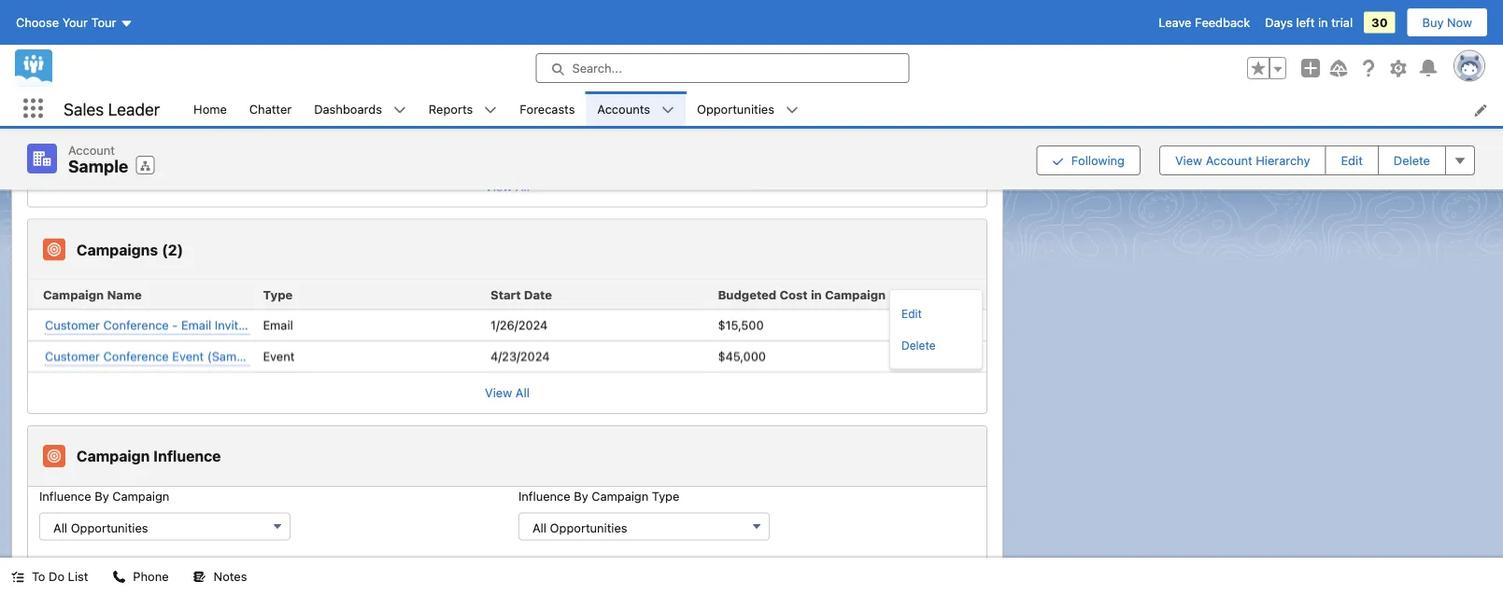 Task type: vqa. For each thing, say whether or not it's contained in the screenshot.
1/26/2024
yes



Task type: locate. For each thing, give the bounding box(es) containing it.
1 vertical spatial date
[[524, 288, 552, 302]]

opened:
[[73, 115, 121, 129]]

text default image
[[11, 571, 24, 584], [193, 571, 206, 584]]

conference down customer conference - email invite (sample) link
[[103, 349, 169, 363]]

budgeted cost in campaign element
[[710, 281, 938, 310]]

accounts list item
[[586, 92, 686, 126]]

2 customer from the top
[[45, 349, 100, 363]]

date inside on hold date opened: 9/29/2023, 8:02 am subject:
[[43, 115, 69, 129]]

1 horizontal spatial in
[[1318, 15, 1328, 29]]

email right invite on the bottom of page
[[263, 318, 293, 332]]

reports
[[429, 102, 473, 116]]

customer conference event (sample) link
[[45, 347, 258, 366]]

conference inside customer conference - email invite (sample) link
[[103, 318, 169, 332]]

1 horizontal spatial opportunities
[[550, 521, 627, 535]]

all opportunities button
[[39, 513, 290, 541], [518, 513, 770, 541]]

1 vertical spatial view all
[[485, 386, 530, 400]]

0 vertical spatial conference
[[103, 318, 169, 332]]

all opportunities down influence by campaign
[[53, 521, 148, 535]]

1 horizontal spatial all opportunities button
[[518, 513, 770, 541]]

in
[[1318, 15, 1328, 29], [811, 288, 822, 302]]

0 horizontal spatial by
[[95, 489, 109, 503]]

1 vertical spatial type
[[652, 489, 679, 503]]

all opportunities down influence by campaign type
[[532, 521, 627, 535]]

view down 4/23/2024
[[485, 386, 512, 400]]

text default image
[[112, 571, 126, 584]]

date right start
[[524, 288, 552, 302]]

list
[[182, 92, 1503, 126]]

1 all opportunities from the left
[[53, 521, 148, 535]]

reports link
[[417, 92, 484, 126]]

text default image left to
[[11, 571, 24, 584]]

sample
[[68, 156, 128, 177]]

campaign
[[43, 288, 104, 302], [825, 288, 886, 302], [77, 448, 150, 466], [112, 489, 169, 503], [592, 489, 649, 503]]

1 view all from the top
[[485, 179, 530, 193]]

1 horizontal spatial email
[[263, 318, 293, 332]]

campaign name
[[43, 288, 142, 302]]

1 horizontal spatial type
[[652, 489, 679, 503]]

2 conference from the top
[[103, 349, 169, 363]]

0 vertical spatial view all link
[[28, 165, 986, 207]]

view all
[[485, 179, 530, 193], [485, 386, 530, 400]]

left
[[1296, 15, 1315, 29]]

influence by campaign
[[39, 489, 169, 503]]

view
[[1175, 153, 1202, 167], [485, 179, 512, 193], [485, 386, 512, 400]]

edit
[[1341, 153, 1363, 167]]

notes
[[214, 570, 247, 584]]

am
[[220, 115, 238, 129]]

to do list
[[32, 570, 88, 584]]

search...
[[572, 61, 622, 75]]

1 email from the left
[[181, 318, 211, 332]]

30
[[1371, 15, 1388, 29]]

1 horizontal spatial account
[[1206, 153, 1252, 167]]

1 conference from the top
[[103, 318, 169, 332]]

2 horizontal spatial opportunities
[[697, 102, 774, 116]]

sales leader
[[64, 99, 160, 119]]

do
[[49, 570, 65, 584]]

cases
[[77, 19, 121, 36]]

1 customer from the top
[[45, 318, 100, 332]]

leave
[[1159, 15, 1191, 29]]

customer inside customer conference event (sample) event
[[45, 349, 100, 363]]

to
[[32, 570, 45, 584]]

feedback
[[1195, 15, 1250, 29]]

conference down campaign name element
[[103, 318, 169, 332]]

1 horizontal spatial date
[[524, 288, 552, 302]]

phone
[[133, 570, 169, 584]]

1 all opportunities button from the left
[[39, 513, 290, 541]]

campaign influence
[[77, 448, 221, 466]]

1 vertical spatial customer
[[45, 349, 100, 363]]

buy
[[1422, 15, 1444, 29]]

2 all opportunities button from the left
[[518, 513, 770, 541]]

in right the left
[[1318, 15, 1328, 29]]

0 horizontal spatial in
[[811, 288, 822, 302]]

0 vertical spatial type
[[263, 288, 293, 302]]

buy now button
[[1406, 7, 1488, 37]]

hierarchy
[[1256, 153, 1310, 167]]

subject:
[[43, 134, 90, 148]]

0 vertical spatial view all
[[485, 179, 530, 193]]

0 horizontal spatial text default image
[[11, 571, 24, 584]]

0 vertical spatial date
[[43, 115, 69, 129]]

1 vertical spatial view all link
[[28, 372, 986, 414]]

view right following
[[1175, 153, 1202, 167]]

view down reports list item
[[485, 179, 512, 193]]

account
[[68, 143, 115, 157], [1206, 153, 1252, 167]]

list containing home
[[182, 92, 1503, 126]]

days
[[1265, 15, 1293, 29]]

opportunities down search... 'button' in the top of the page
[[697, 102, 774, 116]]

notes button
[[182, 559, 258, 596]]

2 view all link from the top
[[28, 372, 986, 414]]

text default image for to do list
[[11, 571, 24, 584]]

tour
[[91, 15, 116, 29]]

(sample) right invite on the bottom of page
[[249, 318, 300, 332]]

0 horizontal spatial all opportunities button
[[39, 513, 290, 541]]

1 horizontal spatial all opportunities
[[532, 521, 627, 535]]

all
[[515, 179, 530, 193], [515, 386, 530, 400], [53, 521, 67, 535], [532, 521, 547, 535]]

(sample)
[[249, 318, 300, 332], [207, 349, 258, 363]]

0 vertical spatial in
[[1318, 15, 1328, 29]]

group
[[1247, 57, 1286, 79]]

0 vertical spatial customer
[[45, 318, 100, 332]]

account left the hierarchy
[[1206, 153, 1252, 167]]

(sample) down invite on the bottom of page
[[207, 349, 258, 363]]

1 by from the left
[[95, 489, 109, 503]]

by for influence by campaign type
[[574, 489, 588, 503]]

campaign influence link
[[77, 447, 228, 466]]

customer inside customer conference - email invite (sample) link
[[45, 318, 100, 332]]

1 horizontal spatial influence
[[153, 448, 221, 466]]

0 horizontal spatial opportunities
[[71, 521, 148, 535]]

conference for event
[[103, 349, 169, 363]]

influence inside the campaign influence link
[[153, 448, 221, 466]]

all down 4/23/2024
[[515, 386, 530, 400]]

cases (1)
[[77, 19, 144, 36]]

00001006 link
[[45, 75, 104, 93]]

text default image inside notes button
[[193, 571, 206, 584]]

0 horizontal spatial event
[[172, 349, 204, 363]]

name
[[107, 288, 142, 302]]

influence
[[153, 448, 221, 466], [39, 489, 91, 503], [518, 489, 570, 503]]

text default image inside to do list button
[[11, 571, 24, 584]]

all opportunities button for influence by campaign
[[39, 513, 290, 541]]

email right -
[[181, 318, 211, 332]]

conference inside customer conference event (sample) event
[[103, 349, 169, 363]]

type
[[263, 288, 293, 302], [652, 489, 679, 503]]

customer
[[45, 318, 100, 332], [45, 349, 100, 363]]

days left in trial
[[1265, 15, 1353, 29]]

influence for influence by campaign type
[[518, 489, 570, 503]]

view account hierarchy button
[[1159, 145, 1326, 175]]

conference
[[103, 318, 169, 332], [103, 349, 169, 363]]

0 horizontal spatial email
[[181, 318, 211, 332]]

account down opened:
[[68, 143, 115, 157]]

0 horizontal spatial all opportunities
[[53, 521, 148, 535]]

opportunities
[[697, 102, 774, 116], [71, 521, 148, 535], [550, 521, 627, 535]]

2 by from the left
[[574, 489, 588, 503]]

1 vertical spatial conference
[[103, 349, 169, 363]]

event
[[172, 349, 204, 363], [263, 350, 295, 364]]

1 text default image from the left
[[11, 571, 24, 584]]

trial
[[1331, 15, 1353, 29]]

view all down 4/23/2024
[[485, 386, 530, 400]]

0 vertical spatial view
[[1175, 153, 1202, 167]]

1 horizontal spatial text default image
[[193, 571, 206, 584]]

2 horizontal spatial influence
[[518, 489, 570, 503]]

0 vertical spatial (sample)
[[249, 318, 300, 332]]

all opportunities
[[53, 521, 148, 535], [532, 521, 627, 535]]

view all link down 4/23/2024
[[28, 372, 986, 414]]

view all link down forecasts link
[[28, 165, 986, 207]]

date inside the "start date" element
[[524, 288, 552, 302]]

by
[[95, 489, 109, 503], [574, 489, 588, 503]]

opportunities for influence by campaign
[[71, 521, 148, 535]]

0 horizontal spatial account
[[68, 143, 115, 157]]

text default image left notes
[[193, 571, 206, 584]]

1 vertical spatial (sample)
[[207, 349, 258, 363]]

view all down forecasts link
[[485, 179, 530, 193]]

email
[[181, 318, 211, 332], [263, 318, 293, 332]]

1 vertical spatial in
[[811, 288, 822, 302]]

0 horizontal spatial influence
[[39, 489, 91, 503]]

in right "cost" at right
[[811, 288, 822, 302]]

home
[[193, 102, 227, 116]]

0 horizontal spatial date
[[43, 115, 69, 129]]

(2)
[[162, 241, 183, 259]]

all opportunities button up phone
[[39, 513, 290, 541]]

opportunities down influence by campaign
[[71, 521, 148, 535]]

all opportunities button down influence by campaign type
[[518, 513, 770, 541]]

view inside button
[[1175, 153, 1202, 167]]

2 text default image from the left
[[193, 571, 206, 584]]

all opportunities for influence by campaign type
[[532, 521, 627, 535]]

date
[[43, 115, 69, 129], [524, 288, 552, 302]]

opportunities down influence by campaign type
[[550, 521, 627, 535]]

2 all opportunities from the left
[[532, 521, 627, 535]]

choose your tour
[[16, 15, 116, 29]]

sales
[[64, 99, 104, 119]]

1 horizontal spatial event
[[263, 350, 295, 364]]

8:02
[[190, 115, 216, 129]]

1 horizontal spatial by
[[574, 489, 588, 503]]

date down status:
[[43, 115, 69, 129]]



Task type: describe. For each thing, give the bounding box(es) containing it.
account inside view account hierarchy button
[[1206, 153, 1252, 167]]

1 view all link from the top
[[28, 165, 986, 207]]

2 email from the left
[[263, 318, 293, 332]]

budgeted
[[718, 288, 777, 302]]

opportunities for influence by campaign type
[[550, 521, 627, 535]]

campaigns
[[77, 241, 158, 259]]

customer conference - email invite (sample)
[[45, 318, 300, 332]]

invite
[[215, 318, 245, 332]]

customer for customer conference - email invite (sample)
[[45, 318, 100, 332]]

on hold date opened: 9/29/2023, 8:02 am subject:
[[43, 97, 238, 148]]

in for left
[[1318, 15, 1328, 29]]

9/29/2023,
[[124, 115, 187, 129]]

opportunities list item
[[686, 92, 810, 126]]

accounts
[[597, 102, 650, 116]]

0 horizontal spatial type
[[263, 288, 293, 302]]

forecasts link
[[508, 92, 586, 126]]

your
[[62, 15, 88, 29]]

home link
[[182, 92, 238, 126]]

all opportunities for influence by campaign
[[53, 521, 148, 535]]

reports list item
[[417, 92, 508, 126]]

hold
[[144, 97, 170, 111]]

type element
[[255, 281, 483, 310]]

opportunities inside 'link'
[[697, 102, 774, 116]]

delete
[[1394, 153, 1430, 167]]

search... button
[[536, 53, 909, 83]]

buy now
[[1422, 15, 1472, 29]]

cost
[[780, 288, 808, 302]]

dashboards link
[[303, 92, 393, 126]]

on
[[124, 97, 141, 111]]

leave feedback link
[[1159, 15, 1250, 29]]

list
[[68, 570, 88, 584]]

all up to do list
[[53, 521, 67, 535]]

phone button
[[101, 559, 180, 596]]

start date
[[490, 288, 552, 302]]

influence for influence by campaign
[[39, 489, 91, 503]]

start date element
[[483, 281, 710, 310]]

opportunities link
[[686, 92, 786, 126]]

$45,000
[[718, 350, 766, 364]]

in for cost
[[811, 288, 822, 302]]

edit button
[[1325, 145, 1379, 175]]

all opportunities button for influence by campaign type
[[518, 513, 770, 541]]

status:
[[43, 97, 83, 111]]

delete button
[[1378, 145, 1446, 175]]

2 vertical spatial view
[[485, 386, 512, 400]]

chatter
[[249, 102, 292, 116]]

choose your tour button
[[15, 7, 134, 37]]

(sample) inside customer conference event (sample) event
[[207, 349, 258, 363]]

campaigns (2)
[[77, 241, 183, 259]]

4/23/2024
[[490, 350, 550, 364]]

dashboards list item
[[303, 92, 417, 126]]

customer for customer conference event (sample) event
[[45, 349, 100, 363]]

cases image
[[43, 16, 65, 39]]

customer conference event (sample) event
[[45, 349, 295, 364]]

budgeted cost in campaign
[[718, 288, 886, 302]]

text default image for notes
[[193, 571, 206, 584]]

2 view all from the top
[[485, 386, 530, 400]]

choose
[[16, 15, 59, 29]]

conference for -
[[103, 318, 169, 332]]

forecasts
[[520, 102, 575, 116]]

following
[[1071, 153, 1125, 167]]

(sample) inside customer conference - email invite (sample) link
[[249, 318, 300, 332]]

leader
[[108, 99, 160, 119]]

all down forecasts link
[[515, 179, 530, 193]]

view account hierarchy
[[1175, 153, 1310, 167]]

influence by campaign type
[[518, 489, 679, 503]]

chatter link
[[238, 92, 303, 126]]

by for influence by campaign
[[95, 489, 109, 503]]

to do list button
[[0, 559, 99, 596]]

leave feedback
[[1159, 15, 1250, 29]]

dashboards
[[314, 102, 382, 116]]

$15,500
[[718, 318, 764, 332]]

all down influence by campaign type
[[532, 521, 547, 535]]

(1)
[[125, 19, 144, 36]]

customer conference - email invite (sample) link
[[45, 316, 300, 335]]

action element
[[938, 281, 986, 310]]

accounts link
[[586, 92, 661, 126]]

now
[[1447, 15, 1472, 29]]

campaign name element
[[28, 281, 255, 310]]

1/26/2024
[[490, 318, 548, 332]]

1 vertical spatial view
[[485, 179, 512, 193]]

start
[[490, 288, 521, 302]]

following button
[[1037, 145, 1141, 175]]

-
[[172, 318, 178, 332]]

00001006
[[45, 77, 104, 91]]



